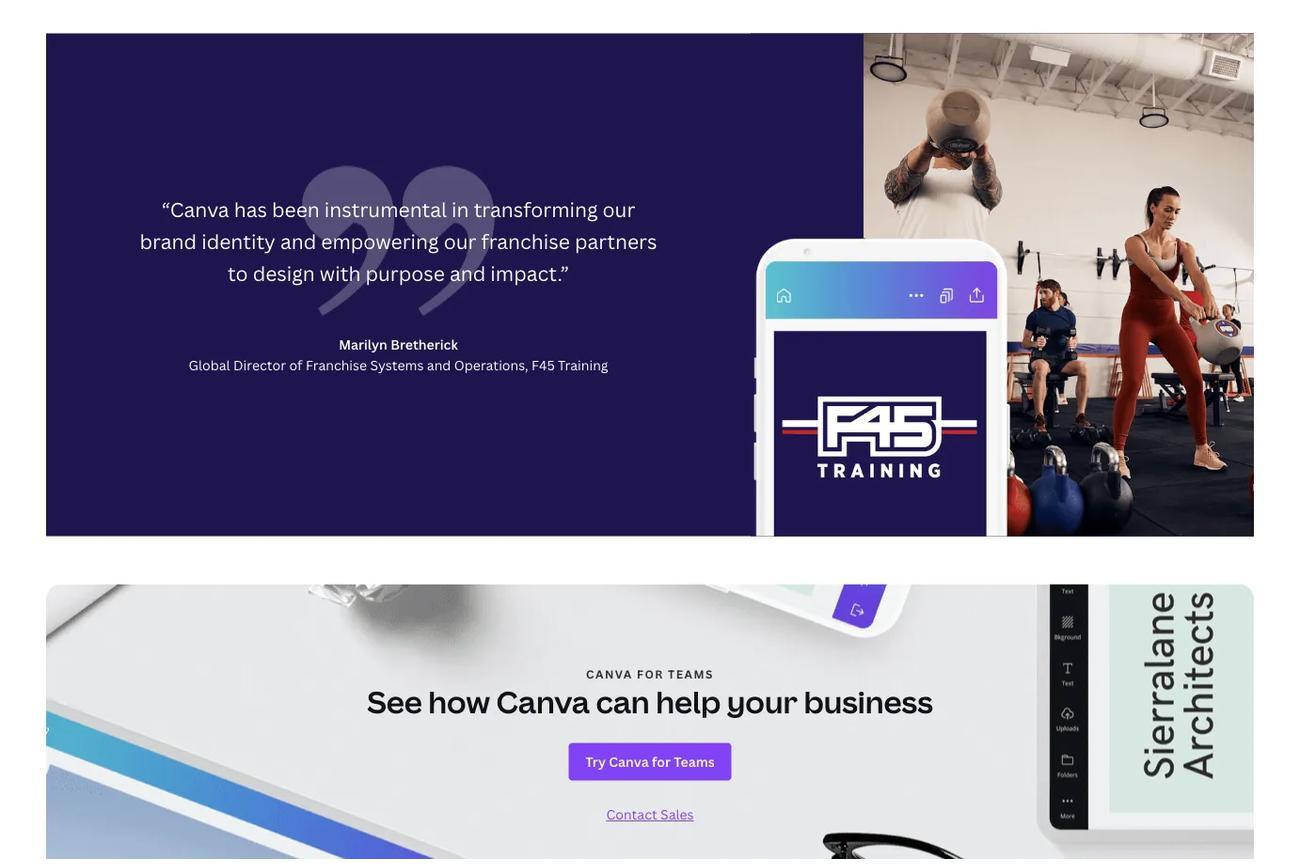 Task type: locate. For each thing, give the bounding box(es) containing it.
and down been
[[280, 228, 316, 255]]

been
[[272, 196, 320, 223]]

franchise
[[306, 356, 367, 374]]

teams
[[668, 667, 714, 682]]

empowering
[[321, 228, 439, 255]]

sales
[[661, 806, 694, 824]]

in
[[452, 196, 469, 223]]

purpose
[[365, 260, 445, 286]]

and inside marilyn bretherick global director of franchise systems and operations, f45 training
[[427, 356, 451, 374]]

our up partners
[[603, 196, 635, 223]]

can
[[596, 681, 650, 722]]

1 horizontal spatial our
[[603, 196, 635, 223]]

canva
[[496, 681, 590, 722]]

brand
[[140, 228, 197, 255]]

identity
[[201, 228, 276, 255]]

canva
[[586, 667, 633, 682]]

and down bretherick
[[427, 356, 451, 374]]

our
[[603, 196, 635, 223], [444, 228, 476, 255]]

2 vertical spatial and
[[427, 356, 451, 374]]

help
[[656, 681, 721, 722]]

1 vertical spatial our
[[444, 228, 476, 255]]

contact sales
[[606, 806, 694, 824]]

f45
[[532, 356, 555, 374]]

canva for teams see how canva can help your business
[[367, 667, 933, 722]]

0 vertical spatial our
[[603, 196, 635, 223]]

with
[[320, 260, 361, 286]]

0 vertical spatial and
[[280, 228, 316, 255]]

of
[[289, 356, 302, 374]]

for
[[637, 667, 664, 682]]

our down the in
[[444, 228, 476, 255]]

contact sales link
[[606, 806, 694, 824]]

partners
[[575, 228, 657, 255]]

marilyn bretherick global director of franchise systems and operations, f45 training
[[189, 335, 608, 374]]

has
[[234, 196, 267, 223]]

and left 'impact."'
[[450, 260, 486, 286]]

and
[[280, 228, 316, 255], [450, 260, 486, 286], [427, 356, 451, 374]]



Task type: describe. For each thing, give the bounding box(es) containing it.
0 horizontal spatial our
[[444, 228, 476, 255]]

business
[[804, 681, 933, 722]]

how
[[428, 681, 490, 722]]

impact."
[[490, 260, 569, 286]]

systems
[[370, 356, 424, 374]]

"canva has been instrumental in transforming our brand identity and empowering our franchise partners to design with purpose and impact."
[[140, 196, 657, 286]]

training
[[558, 356, 608, 374]]

global
[[189, 356, 230, 374]]

marilyn
[[339, 335, 388, 353]]

design
[[253, 260, 315, 286]]

see
[[367, 681, 422, 722]]

"canva
[[161, 196, 229, 223]]

director
[[233, 356, 286, 374]]

transforming
[[474, 196, 598, 223]]

operations,
[[454, 356, 528, 374]]

bretherick
[[391, 335, 458, 353]]

1 vertical spatial and
[[450, 260, 486, 286]]

franchise
[[481, 228, 570, 255]]

instrumental
[[324, 196, 447, 223]]

to
[[228, 260, 248, 286]]

your
[[727, 681, 798, 722]]

contact
[[606, 806, 657, 824]]



Task type: vqa. For each thing, say whether or not it's contained in the screenshot.
transforming
yes



